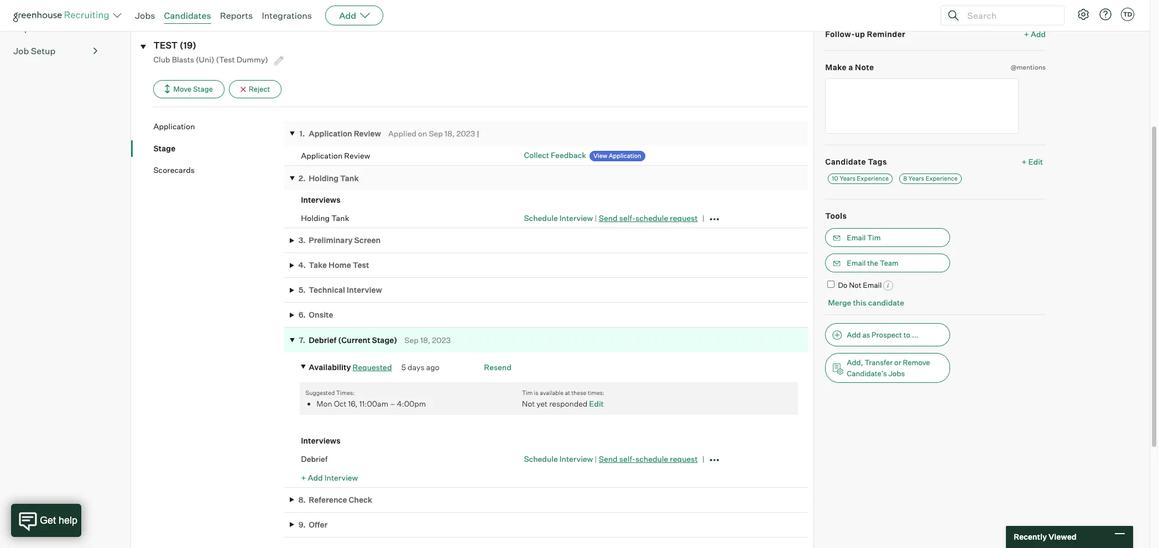 Task type: describe. For each thing, give the bounding box(es) containing it.
Do Not Email checkbox
[[828, 281, 835, 288]]

1 horizontal spatial reports
[[220, 10, 253, 21]]

requested
[[353, 363, 392, 372]]

take
[[309, 261, 327, 270]]

configure image
[[1077, 8, 1090, 21]]

5. technical interview
[[299, 286, 382, 295]]

1 horizontal spatial not
[[849, 281, 861, 290]]

email for email tim
[[847, 233, 866, 242]]

check
[[349, 495, 372, 505]]

application down move
[[153, 122, 195, 131]]

1 vertical spatial reports
[[13, 23, 46, 34]]

schedule interview link for holding tank
[[524, 214, 593, 223]]

schedule interview link for debrief
[[524, 455, 593, 464]]

8
[[903, 175, 907, 183]]

club
[[153, 55, 170, 64]]

1 vertical spatial stage
[[153, 144, 175, 153]]

9. offer
[[298, 520, 328, 530]]

test (19)
[[153, 40, 196, 51]]

test
[[353, 261, 369, 270]]

up
[[855, 29, 865, 38]]

mon
[[316, 399, 332, 409]]

sep 18, 2023
[[404, 335, 451, 345]]

on
[[418, 129, 427, 138]]

recently viewed
[[1014, 533, 1077, 542]]

| for holding tank
[[595, 214, 597, 223]]

collect
[[524, 150, 549, 160]]

reject button
[[229, 80, 282, 98]]

view application
[[593, 152, 641, 160]]

0 horizontal spatial jobs
[[135, 10, 155, 21]]

stage inside button
[[193, 85, 213, 94]]

resend button
[[484, 363, 511, 372]]

4:00pm
[[397, 399, 426, 409]]

0 vertical spatial 18,
[[445, 129, 455, 138]]

job setup
[[13, 45, 56, 57]]

1.
[[299, 129, 305, 138]]

add button
[[325, 6, 383, 25]]

(uni)
[[196, 55, 214, 64]]

stage link
[[153, 143, 284, 154]]

preliminary
[[309, 236, 353, 245]]

tim is available at these times: not yet responded edit
[[522, 389, 604, 409]]

merge
[[828, 298, 851, 308]]

candidate
[[825, 157, 866, 166]]

add as prospect to ... button
[[825, 323, 950, 347]]

7.
[[299, 335, 305, 345]]

suggested times: mon oct 16, 11:00am – 4:00pm
[[305, 389, 426, 409]]

email the team
[[847, 259, 899, 267]]

make a note
[[825, 63, 874, 72]]

add inside + add link
[[1031, 29, 1046, 38]]

jobs inside add, transfer or remove candidate's jobs
[[888, 369, 905, 378]]

scorecards
[[153, 165, 195, 175]]

send self-schedule request link for holding tank
[[599, 214, 698, 223]]

recently
[[1014, 533, 1047, 542]]

edit link
[[589, 399, 604, 409]]

td button
[[1121, 8, 1134, 21]]

move stage
[[173, 85, 213, 94]]

stage)
[[372, 335, 397, 345]]

feedback
[[551, 150, 586, 160]]

follow-
[[825, 29, 855, 38]]

this
[[853, 298, 867, 308]]

2. holding tank
[[299, 173, 359, 183]]

candidates link
[[164, 10, 211, 21]]

home
[[329, 261, 351, 270]]

follow-up reminder
[[825, 29, 906, 38]]

job
[[13, 45, 29, 57]]

these
[[571, 389, 586, 397]]

years for 10
[[840, 175, 855, 183]]

@mentions
[[1011, 63, 1046, 71]]

0 vertical spatial |
[[477, 129, 479, 138]]

send for holding tank
[[599, 214, 618, 223]]

application link
[[153, 121, 284, 132]]

days
[[408, 363, 424, 372]]

make
[[825, 63, 847, 72]]

8 years experience
[[903, 175, 958, 183]]

schedule interview | send self-schedule request for debrief
[[524, 455, 698, 464]]

test
[[153, 40, 178, 51]]

is
[[534, 389, 538, 397]]

+ for + add interview
[[301, 473, 306, 483]]

1 vertical spatial 18,
[[420, 335, 430, 345]]

do not email
[[838, 281, 882, 290]]

Search text field
[[964, 7, 1054, 24]]

0 vertical spatial holding
[[309, 173, 339, 183]]

2.
[[299, 173, 306, 183]]

the
[[867, 259, 878, 267]]

add, transfer or remove candidate's jobs
[[847, 358, 930, 378]]

add inside add popup button
[[339, 10, 356, 21]]

schedule for holding tank
[[524, 214, 558, 223]]

job setup link
[[13, 44, 97, 58]]

0 horizontal spatial sep
[[404, 335, 419, 345]]

offer
[[309, 520, 328, 530]]

view application link
[[590, 151, 645, 162]]

3.
[[299, 236, 306, 245]]

pipeline
[[13, 0, 47, 11]]

greenhouse recruiting image
[[13, 9, 113, 22]]

@mentions link
[[1011, 62, 1046, 73]]

setup
[[31, 45, 56, 57]]

2 interviews from the top
[[301, 436, 340, 446]]

1 vertical spatial debrief
[[301, 455, 328, 464]]

0 vertical spatial sep
[[429, 129, 443, 138]]

note
[[855, 63, 874, 72]]

requested button
[[353, 363, 392, 372]]

(current
[[338, 335, 370, 345]]

schedule for holding tank
[[635, 214, 668, 223]]

application up 2. holding tank
[[301, 151, 342, 160]]

or
[[894, 358, 901, 367]]

1 horizontal spatial 2023
[[456, 129, 475, 138]]

not inside tim is available at these times: not yet responded edit
[[522, 399, 535, 409]]

8. reference check
[[298, 495, 372, 505]]

tim inside button
[[867, 233, 881, 242]]

responded
[[549, 399, 587, 409]]

+ add interview
[[301, 473, 358, 483]]

td
[[1123, 11, 1132, 18]]

6.
[[298, 310, 306, 320]]

years for 8
[[908, 175, 924, 183]]

collect feedback link
[[524, 150, 586, 160]]

11:00am
[[359, 399, 388, 409]]

move
[[173, 85, 192, 94]]

holding tank
[[301, 214, 349, 223]]

dummy)
[[236, 55, 268, 64]]



Task type: vqa. For each thing, say whether or not it's contained in the screenshot.
the top 2
no



Task type: locate. For each thing, give the bounding box(es) containing it.
times:
[[588, 389, 604, 397]]

0 vertical spatial 2023
[[456, 129, 475, 138]]

reports
[[220, 10, 253, 21], [13, 23, 46, 34]]

application
[[153, 122, 195, 131], [309, 129, 352, 138], [301, 151, 342, 160], [609, 152, 641, 160]]

1 vertical spatial +
[[1022, 157, 1027, 166]]

0 vertical spatial send self-schedule request link
[[599, 214, 698, 223]]

0 horizontal spatial reports
[[13, 23, 46, 34]]

1 horizontal spatial experience
[[926, 175, 958, 183]]

16,
[[348, 399, 358, 409]]

a
[[849, 63, 853, 72]]

reports link down 'pipeline' link
[[13, 22, 97, 35]]

+ for + add
[[1024, 29, 1029, 38]]

schedule interview | send self-schedule request
[[524, 214, 698, 223], [524, 455, 698, 464]]

club blasts (uni) (test dummy)
[[153, 55, 270, 64]]

request for debrief
[[670, 455, 698, 464]]

email tim
[[847, 233, 881, 242]]

–
[[390, 399, 395, 409]]

reports up the (test
[[220, 10, 253, 21]]

jobs down 'or' at the bottom of the page
[[888, 369, 905, 378]]

1 schedule interview link from the top
[[524, 214, 593, 223]]

1 vertical spatial interviews
[[301, 436, 340, 446]]

email the team button
[[825, 254, 950, 272]]

1 send self-schedule request link from the top
[[599, 214, 698, 223]]

schedule for debrief
[[635, 455, 668, 464]]

email up the merge this candidate link
[[863, 281, 882, 290]]

0 vertical spatial review
[[354, 129, 381, 138]]

jobs link
[[135, 10, 155, 21]]

0 horizontal spatial edit
[[589, 399, 604, 409]]

2 experience from the left
[[926, 175, 958, 183]]

1 vertical spatial not
[[522, 399, 535, 409]]

technical
[[309, 286, 345, 295]]

self- for debrief
[[619, 455, 635, 464]]

1 vertical spatial 2023
[[432, 335, 451, 345]]

0 vertical spatial +
[[1024, 29, 1029, 38]]

jobs up test
[[135, 10, 155, 21]]

0 vertical spatial request
[[670, 214, 698, 223]]

1 vertical spatial schedule
[[635, 455, 668, 464]]

0 vertical spatial stage
[[193, 85, 213, 94]]

2023 up ago
[[432, 335, 451, 345]]

7. debrief (current stage)
[[299, 335, 397, 345]]

2 request from the top
[[670, 455, 698, 464]]

2 schedule from the top
[[635, 455, 668, 464]]

+ for + edit
[[1022, 157, 1027, 166]]

1 vertical spatial holding
[[301, 214, 330, 223]]

1 schedule from the top
[[635, 214, 668, 223]]

5 days ago
[[401, 363, 439, 372]]

add, transfer or remove candidate's jobs button
[[825, 353, 950, 383]]

stage up scorecards
[[153, 144, 175, 153]]

None text field
[[825, 78, 1019, 134]]

| for debrief
[[595, 455, 597, 464]]

email left the
[[847, 259, 866, 267]]

8.
[[298, 495, 306, 505]]

0 vertical spatial schedule
[[635, 214, 668, 223]]

9.
[[298, 520, 306, 530]]

1 schedule from the top
[[524, 214, 558, 223]]

0 horizontal spatial 2023
[[432, 335, 451, 345]]

as
[[862, 331, 870, 339]]

0 vertical spatial reports
[[220, 10, 253, 21]]

0 horizontal spatial reports link
[[13, 22, 97, 35]]

0 vertical spatial edit
[[1028, 157, 1043, 166]]

1 horizontal spatial stage
[[193, 85, 213, 94]]

stage right move
[[193, 85, 213, 94]]

holding right 2.
[[309, 173, 339, 183]]

1 vertical spatial tim
[[522, 389, 533, 397]]

1 vertical spatial jobs
[[888, 369, 905, 378]]

not down is
[[522, 399, 535, 409]]

0 vertical spatial jobs
[[135, 10, 155, 21]]

send self-schedule request link for debrief
[[599, 455, 698, 464]]

0 horizontal spatial not
[[522, 399, 535, 409]]

request for holding tank
[[670, 214, 698, 223]]

transfer
[[865, 358, 893, 367]]

0 horizontal spatial years
[[840, 175, 855, 183]]

sep right on
[[429, 129, 443, 138]]

jobs
[[135, 10, 155, 21], [888, 369, 905, 378]]

prospect
[[872, 331, 902, 339]]

1 vertical spatial request
[[670, 455, 698, 464]]

1 vertical spatial tank
[[331, 214, 349, 223]]

1 schedule interview | send self-schedule request from the top
[[524, 214, 698, 223]]

1 years from the left
[[840, 175, 855, 183]]

1 vertical spatial email
[[847, 259, 866, 267]]

reject
[[249, 85, 270, 94]]

experience
[[857, 175, 889, 183], [926, 175, 958, 183]]

integrations link
[[262, 10, 312, 21]]

1 self- from the top
[[619, 214, 635, 223]]

interviews down mon
[[301, 436, 340, 446]]

...
[[912, 331, 919, 339]]

0 vertical spatial interviews
[[301, 195, 340, 204]]

candidate tags
[[825, 157, 887, 166]]

2 vertical spatial email
[[863, 281, 882, 290]]

move stage button
[[153, 80, 224, 98]]

years right 10
[[840, 175, 855, 183]]

td button
[[1119, 6, 1136, 23]]

1 vertical spatial schedule interview link
[[524, 455, 593, 464]]

reports link
[[220, 10, 253, 21], [13, 22, 97, 35]]

1 vertical spatial self-
[[619, 455, 635, 464]]

1 vertical spatial schedule
[[524, 455, 558, 464]]

0 vertical spatial send
[[599, 214, 618, 223]]

self-
[[619, 214, 635, 223], [619, 455, 635, 464]]

(test
[[216, 55, 235, 64]]

0 vertical spatial schedule interview | send self-schedule request
[[524, 214, 698, 223]]

2023 right on
[[456, 129, 475, 138]]

add inside add as prospect to ... button
[[847, 331, 861, 339]]

+ add link
[[1024, 29, 1046, 39]]

+
[[1024, 29, 1029, 38], [1022, 157, 1027, 166], [301, 473, 306, 483]]

0 vertical spatial not
[[849, 281, 861, 290]]

5.
[[299, 286, 306, 295]]

debrief up + add interview link
[[301, 455, 328, 464]]

18, right on
[[445, 129, 455, 138]]

scorecards link
[[153, 165, 284, 176]]

viewed
[[1049, 533, 1077, 542]]

0 vertical spatial debrief
[[309, 335, 336, 345]]

1 vertical spatial send
[[599, 455, 618, 464]]

do
[[838, 281, 847, 290]]

1 vertical spatial review
[[344, 151, 370, 160]]

reports down pipeline
[[13, 23, 46, 34]]

experience for 8 years experience
[[926, 175, 958, 183]]

candidate's
[[847, 369, 887, 378]]

8 years experience link
[[899, 174, 961, 184]]

18,
[[445, 129, 455, 138], [420, 335, 430, 345]]

2 vertical spatial |
[[595, 455, 597, 464]]

tim up the
[[867, 233, 881, 242]]

+ inside 'link'
[[1022, 157, 1027, 166]]

schedule interview | send self-schedule request for holding tank
[[524, 214, 698, 223]]

suggested
[[305, 389, 335, 397]]

2 schedule interview link from the top
[[524, 455, 593, 464]]

1 horizontal spatial years
[[908, 175, 924, 183]]

at
[[565, 389, 570, 397]]

candidate
[[868, 298, 904, 308]]

1 vertical spatial |
[[595, 214, 597, 223]]

tank up 3. preliminary screen
[[331, 214, 349, 223]]

0 vertical spatial schedule interview link
[[524, 214, 593, 223]]

5
[[401, 363, 406, 372]]

email tim button
[[825, 228, 950, 247]]

edit inside tim is available at these times: not yet responded edit
[[589, 399, 604, 409]]

sep right stage)
[[404, 335, 419, 345]]

holding up 3. in the top of the page
[[301, 214, 330, 223]]

2 years from the left
[[908, 175, 924, 183]]

0 horizontal spatial stage
[[153, 144, 175, 153]]

2 schedule from the top
[[524, 455, 558, 464]]

tags
[[868, 157, 887, 166]]

0 vertical spatial self-
[[619, 214, 635, 223]]

years right 8
[[908, 175, 924, 183]]

0 vertical spatial reports link
[[220, 10, 253, 21]]

collect feedback
[[524, 150, 586, 160]]

merge this candidate link
[[828, 298, 904, 308]]

1 horizontal spatial jobs
[[888, 369, 905, 378]]

email up email the team
[[847, 233, 866, 242]]

edit inside 'link'
[[1028, 157, 1043, 166]]

tim
[[867, 233, 881, 242], [522, 389, 533, 397]]

2 send self-schedule request link from the top
[[599, 455, 698, 464]]

1 vertical spatial reports link
[[13, 22, 97, 35]]

application up application review
[[309, 129, 352, 138]]

available
[[540, 389, 564, 397]]

resend
[[484, 363, 511, 372]]

tank down application review
[[340, 173, 359, 183]]

|
[[477, 129, 479, 138], [595, 214, 597, 223], [595, 455, 597, 464]]

send for debrief
[[599, 455, 618, 464]]

0 horizontal spatial experience
[[857, 175, 889, 183]]

1 experience from the left
[[857, 175, 889, 183]]

1 send from the top
[[599, 214, 618, 223]]

reference
[[309, 495, 347, 505]]

schedule for debrief
[[524, 455, 558, 464]]

1 horizontal spatial tim
[[867, 233, 881, 242]]

0 horizontal spatial 18,
[[420, 335, 430, 345]]

2 send from the top
[[599, 455, 618, 464]]

debrief right 7. at the left of page
[[309, 335, 336, 345]]

self- for holding tank
[[619, 214, 635, 223]]

1 horizontal spatial 18,
[[445, 129, 455, 138]]

0 vertical spatial tim
[[867, 233, 881, 242]]

1 horizontal spatial sep
[[429, 129, 443, 138]]

18, up the 5 days ago
[[420, 335, 430, 345]]

tools
[[825, 211, 847, 221]]

request
[[670, 214, 698, 223], [670, 455, 698, 464]]

tank
[[340, 173, 359, 183], [331, 214, 349, 223]]

1 horizontal spatial edit
[[1028, 157, 1043, 166]]

(19)
[[180, 40, 196, 51]]

2 self- from the top
[[619, 455, 635, 464]]

experience down tags
[[857, 175, 889, 183]]

interview
[[560, 214, 593, 223], [347, 286, 382, 295], [560, 455, 593, 464], [324, 473, 358, 483]]

interviews up holding tank
[[301, 195, 340, 204]]

not right "do"
[[849, 281, 861, 290]]

review left the applied
[[354, 129, 381, 138]]

to
[[903, 331, 910, 339]]

1 vertical spatial send self-schedule request link
[[599, 455, 698, 464]]

1 vertical spatial sep
[[404, 335, 419, 345]]

0 vertical spatial schedule
[[524, 214, 558, 223]]

send self-schedule request link
[[599, 214, 698, 223], [599, 455, 698, 464]]

1 horizontal spatial reports link
[[220, 10, 253, 21]]

+ add interview link
[[301, 473, 358, 483]]

+ add
[[1024, 29, 1046, 38]]

application right view
[[609, 152, 641, 160]]

experience right 8
[[926, 175, 958, 183]]

tim inside tim is available at these times: not yet responded edit
[[522, 389, 533, 397]]

application review
[[301, 151, 370, 160]]

2 vertical spatial +
[[301, 473, 306, 483]]

0 horizontal spatial tim
[[522, 389, 533, 397]]

experience for 10 years experience
[[857, 175, 889, 183]]

email for email the team
[[847, 259, 866, 267]]

merge this candidate
[[828, 298, 904, 308]]

edit
[[1028, 157, 1043, 166], [589, 399, 604, 409]]

1 vertical spatial edit
[[589, 399, 604, 409]]

tim left is
[[522, 389, 533, 397]]

review up 2. holding tank
[[344, 151, 370, 160]]

0 vertical spatial email
[[847, 233, 866, 242]]

0 vertical spatial tank
[[340, 173, 359, 183]]

10 years experience link
[[828, 174, 893, 184]]

1 vertical spatial schedule interview | send self-schedule request
[[524, 455, 698, 464]]

+ edit
[[1022, 157, 1043, 166]]

2 schedule interview | send self-schedule request from the top
[[524, 455, 698, 464]]

debrief
[[309, 335, 336, 345], [301, 455, 328, 464]]

6. onsite
[[298, 310, 333, 320]]

reports link up the (test
[[220, 10, 253, 21]]

1 request from the top
[[670, 214, 698, 223]]

4.
[[298, 261, 306, 270]]

1 interviews from the top
[[301, 195, 340, 204]]



